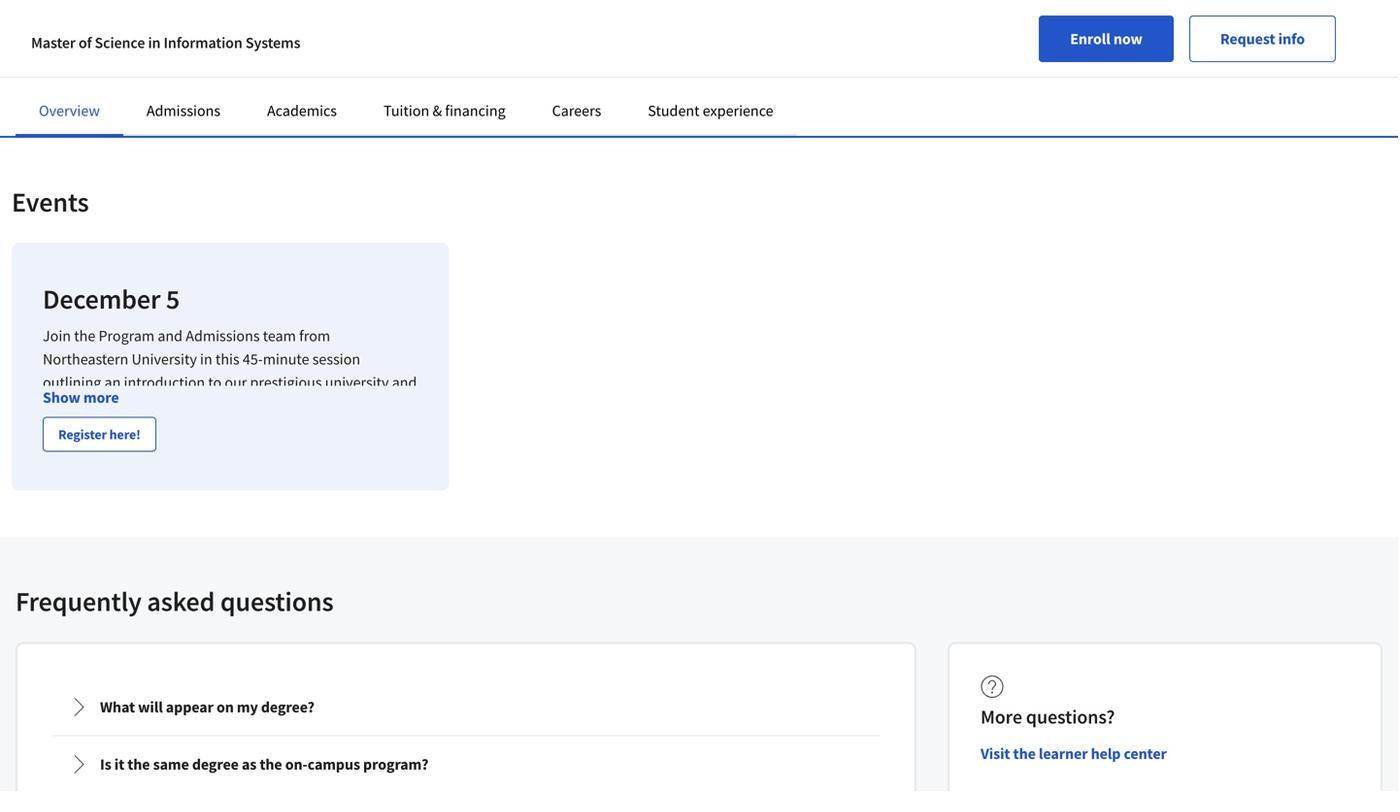 Task type: vqa. For each thing, say whether or not it's contained in the screenshot.
search field
no



Task type: describe. For each thing, give the bounding box(es) containing it.
0 horizontal spatial science
[[95, 33, 145, 52]]

what will appear on my degree?
[[100, 698, 314, 717]]

your
[[297, 513, 327, 532]]

up
[[368, 489, 385, 509]]

academics link
[[267, 101, 337, 120]]

it
[[114, 755, 124, 774]]

northeastern
[[43, 350, 128, 369]]

overview link
[[39, 101, 100, 120]]

5
[[166, 282, 180, 316]]

prestigious
[[250, 373, 322, 392]]

45-
[[243, 350, 263, 369]]

is it the same degree as the on-campus program? button
[[53, 737, 879, 791]]

more
[[83, 388, 119, 407]]

the down the through
[[351, 466, 372, 486]]

1 december from the top
[[43, 282, 161, 316]]

help
[[1091, 744, 1121, 764]]

experience
[[703, 101, 773, 120]]

visit
[[981, 744, 1010, 764]]

the right as
[[260, 755, 282, 774]]

questions inside join the program and admissions team from northeastern university in this 45-minute session outlining an introduction to our prestigious university and hear directly from our team about what to expect in the online master of science in information systems program. additionally, we will spend some time going through the fast app process to prepare you to enroll before the december 15th deadline. we will wrap the session up with a q&a, so be sure to stick around to get your most important questions answered.
[[111, 536, 175, 555]]

science inside join the program and admissions team from northeastern university in this 45-minute session outlining an introduction to our prestigious university and hear directly from our team about what to expect in the online master of science in information systems program. additionally, we will spend some time going through the fast app process to prepare you to enroll before the december 15th deadline. we will wrap the session up with a q&a, so be sure to stick around to get your most important questions answered.
[[151, 419, 201, 439]]

about
[[223, 396, 261, 416]]

program?
[[363, 755, 428, 774]]

academics
[[267, 101, 337, 120]]

important
[[43, 536, 108, 555]]

the right visit
[[1013, 744, 1036, 764]]

show more button
[[43, 386, 119, 409]]

join the program and admissions team from northeastern university in this 45-minute session outlining an introduction to our prestigious university and hear directly from our team about what to expect in the online master of science in information systems program. additionally, we will spend some time going through the fast app process to prepare you to enroll before the december 15th deadline. we will wrap the session up with a q&a, so be sure to stick around to get your most important questions answered.
[[43, 326, 417, 555]]

answered.
[[178, 536, 245, 555]]

show
[[43, 388, 80, 407]]

admissions link
[[146, 101, 220, 120]]

some
[[219, 443, 254, 462]]

more questions?
[[981, 705, 1115, 729]]

more
[[981, 705, 1022, 729]]

now
[[1113, 29, 1143, 49]]

overview
[[39, 101, 100, 120]]

here!
[[109, 426, 141, 443]]

join
[[43, 326, 71, 346]]

admissions inside join the program and admissions team from northeastern university in this 45-minute session outlining an introduction to our prestigious university and hear directly from our team about what to expect in the online master of science in information systems program. additionally, we will spend some time going through the fast app process to prepare you to enroll before the december 15th deadline. we will wrap the session up with a q&a, so be sure to stick around to get your most important questions answered.
[[186, 326, 260, 346]]

hear
[[43, 396, 72, 416]]

december inside join the program and admissions team from northeastern university in this 45-minute session outlining an introduction to our prestigious university and hear directly from our team about what to expect in the online master of science in information systems program. additionally, we will spend some time going through the fast app process to prepare you to enroll before the december 15th deadline. we will wrap the session up with a q&a, so be sure to stick around to get your most important questions answered.
[[43, 489, 109, 509]]

december 5
[[43, 282, 180, 316]]

15th
[[112, 489, 141, 509]]

sure
[[126, 513, 154, 532]]

0 vertical spatial session
[[312, 350, 360, 369]]

enroll now
[[1070, 29, 1143, 49]]

register here! button
[[43, 417, 156, 452]]

to right sure
[[157, 513, 171, 532]]

to right you
[[248, 466, 261, 486]]

wrap
[[257, 489, 290, 509]]

request info
[[1220, 29, 1305, 49]]

app
[[69, 466, 94, 486]]

events
[[12, 185, 89, 219]]

university
[[132, 350, 197, 369]]

in down university
[[363, 396, 375, 416]]

of inside join the program and admissions team from northeastern university in this 45-minute session outlining an introduction to our prestigious university and hear directly from our team about what to expect in the online master of science in information systems program. additionally, we will spend some time going through the fast app process to prepare you to enroll before the december 15th deadline. we will wrap the session up with a q&a, so be sure to stick around to get your most important questions answered.
[[135, 419, 148, 439]]

careers
[[552, 101, 601, 120]]

my
[[237, 698, 258, 717]]

program.
[[357, 419, 417, 439]]

tuition
[[384, 101, 429, 120]]

register
[[58, 426, 107, 443]]

0 vertical spatial of
[[78, 33, 92, 52]]

degree?
[[261, 698, 314, 717]]

through
[[329, 443, 381, 462]]

request info button
[[1189, 16, 1336, 62]]

the up northeastern
[[74, 326, 95, 346]]

request
[[1220, 29, 1275, 49]]

in left this
[[200, 350, 212, 369]]

the down program.
[[384, 443, 406, 462]]

an
[[104, 373, 121, 392]]

stick
[[174, 513, 204, 532]]

financing
[[445, 101, 505, 120]]

the right the 'it'
[[127, 755, 150, 774]]

you
[[221, 466, 245, 486]]

the up your at the left
[[293, 489, 314, 509]]

university
[[325, 373, 389, 392]]

student experience
[[648, 101, 773, 120]]

most
[[330, 513, 363, 532]]

to left the get
[[257, 513, 271, 532]]

1 horizontal spatial team
[[263, 326, 296, 346]]

questions?
[[1026, 705, 1115, 729]]

student experience link
[[648, 101, 773, 120]]

with
[[388, 489, 417, 509]]

visit the learner help center
[[981, 744, 1167, 764]]

so
[[89, 513, 104, 532]]



Task type: locate. For each thing, give the bounding box(es) containing it.
december
[[43, 282, 161, 316], [43, 489, 109, 509]]

in up spend
[[204, 419, 217, 439]]

and
[[158, 326, 183, 346], [392, 373, 417, 392]]

1 vertical spatial master
[[89, 419, 132, 439]]

careers link
[[552, 101, 601, 120]]

0 horizontal spatial our
[[161, 396, 183, 416]]

before
[[305, 466, 347, 486]]

enroll
[[264, 466, 302, 486]]

december down the app
[[43, 489, 109, 509]]

1 horizontal spatial questions
[[220, 584, 334, 618]]

1 horizontal spatial and
[[392, 373, 417, 392]]

of up we
[[135, 419, 148, 439]]

visit the learner help center link
[[981, 742, 1167, 766]]

1 vertical spatial systems
[[300, 419, 354, 439]]

1 horizontal spatial of
[[135, 419, 148, 439]]

team up minute
[[263, 326, 296, 346]]

enroll
[[1070, 29, 1110, 49]]

master up overview link
[[31, 33, 75, 52]]

systems down expect
[[300, 419, 354, 439]]

2 december from the top
[[43, 489, 109, 509]]

session up most
[[317, 489, 365, 509]]

0 horizontal spatial and
[[158, 326, 183, 346]]

from down "introduction"
[[127, 396, 158, 416]]

1 vertical spatial science
[[151, 419, 201, 439]]

our up about
[[225, 373, 247, 392]]

q&a,
[[54, 513, 86, 532]]

of
[[78, 33, 92, 52], [135, 419, 148, 439]]

questions down sure
[[111, 536, 175, 555]]

1 horizontal spatial from
[[299, 326, 330, 346]]

0 vertical spatial december
[[43, 282, 161, 316]]

get
[[274, 513, 294, 532]]

as
[[242, 755, 257, 774]]

0 horizontal spatial master
[[31, 33, 75, 52]]

systems
[[245, 33, 300, 52], [300, 419, 354, 439]]

0 horizontal spatial questions
[[111, 536, 175, 555]]

will inside "dropdown button"
[[138, 698, 163, 717]]

0 vertical spatial admissions
[[146, 101, 220, 120]]

to up deadline.
[[150, 466, 164, 486]]

science up overview in the left top of the page
[[95, 33, 145, 52]]

to right what
[[300, 396, 313, 416]]

student
[[648, 101, 700, 120]]

from up minute
[[299, 326, 330, 346]]

master inside join the program and admissions team from northeastern university in this 45-minute session outlining an introduction to our prestigious university and hear directly from our team about what to expect in the online master of science in information systems program. additionally, we will spend some time going through the fast app process to prepare you to enroll before the december 15th deadline. we will wrap the session up with a q&a, so be sure to stick around to get your most important questions answered.
[[89, 419, 132, 439]]

admissions
[[146, 101, 220, 120], [186, 326, 260, 346]]

information inside join the program and admissions team from northeastern university in this 45-minute session outlining an introduction to our prestigious university and hear directly from our team about what to expect in the online master of science in information systems program. additionally, we will spend some time going through the fast app process to prepare you to enroll before the december 15th deadline. we will wrap the session up with a q&a, so be sure to stick around to get your most important questions answered.
[[220, 419, 297, 439]]

0 vertical spatial team
[[263, 326, 296, 346]]

around
[[207, 513, 254, 532]]

0 vertical spatial master
[[31, 33, 75, 52]]

a
[[43, 513, 51, 532]]

this
[[215, 350, 239, 369]]

2 vertical spatial will
[[138, 698, 163, 717]]

directly
[[75, 396, 124, 416]]

we
[[208, 489, 228, 509]]

and right university
[[392, 373, 417, 392]]

is it the same degree as the on-campus program?
[[100, 755, 428, 774]]

0 vertical spatial information
[[164, 33, 242, 52]]

0 horizontal spatial team
[[186, 396, 220, 416]]

science
[[95, 33, 145, 52], [151, 419, 201, 439]]

1 vertical spatial december
[[43, 489, 109, 509]]

additionally,
[[43, 443, 125, 462]]

process
[[98, 466, 147, 486]]

1 vertical spatial our
[[161, 396, 183, 416]]

session up university
[[312, 350, 360, 369]]

what will appear on my degree? button
[[53, 680, 879, 734]]

degree
[[192, 755, 239, 774]]

show more
[[43, 388, 119, 407]]

frequently
[[16, 584, 142, 618]]

team left about
[[186, 396, 220, 416]]

spend
[[176, 443, 216, 462]]

1 vertical spatial information
[[220, 419, 297, 439]]

0 vertical spatial questions
[[111, 536, 175, 555]]

master down the directly
[[89, 419, 132, 439]]

information up admissions 'link'
[[164, 33, 242, 52]]

0 vertical spatial will
[[150, 443, 172, 462]]

outlining
[[43, 373, 101, 392]]

1 vertical spatial of
[[135, 419, 148, 439]]

prepare
[[167, 466, 218, 486]]

minute
[[263, 350, 309, 369]]

1 vertical spatial admissions
[[186, 326, 260, 346]]

1 horizontal spatial master
[[89, 419, 132, 439]]

session
[[312, 350, 360, 369], [317, 489, 365, 509]]

&
[[432, 101, 442, 120]]

1 vertical spatial from
[[127, 396, 158, 416]]

in up admissions 'link'
[[148, 33, 161, 52]]

admissions down master of science in information systems
[[146, 101, 220, 120]]

asked
[[147, 584, 215, 618]]

is
[[100, 755, 111, 774]]

collapsed list
[[49, 675, 883, 791]]

information up time at the bottom left
[[220, 419, 297, 439]]

be
[[107, 513, 123, 532]]

1 vertical spatial questions
[[220, 584, 334, 618]]

enroll now button
[[1039, 16, 1174, 62]]

fast
[[43, 466, 66, 486]]

admissions up this
[[186, 326, 260, 346]]

0 horizontal spatial from
[[127, 396, 158, 416]]

0 vertical spatial and
[[158, 326, 183, 346]]

in
[[148, 33, 161, 52], [200, 350, 212, 369], [363, 396, 375, 416], [204, 419, 217, 439]]

will
[[150, 443, 172, 462], [231, 489, 254, 509], [138, 698, 163, 717]]

tuition & financing link
[[384, 101, 505, 120]]

december up program
[[43, 282, 161, 316]]

of up overview in the left top of the page
[[78, 33, 92, 52]]

expect
[[317, 396, 360, 416]]

1 horizontal spatial science
[[151, 419, 201, 439]]

systems inside join the program and admissions team from northeastern university in this 45-minute session outlining an introduction to our prestigious university and hear directly from our team about what to expect in the online master of science in information systems program. additionally, we will spend some time going through the fast app process to prepare you to enroll before the december 15th deadline. we will wrap the session up with a q&a, so be sure to stick around to get your most important questions answered.
[[300, 419, 354, 439]]

on-
[[285, 755, 308, 774]]

and up university
[[158, 326, 183, 346]]

time
[[257, 443, 287, 462]]

frequently asked questions
[[16, 584, 334, 618]]

our down "introduction"
[[161, 396, 183, 416]]

deadline.
[[144, 489, 205, 509]]

info
[[1278, 29, 1305, 49]]

going
[[290, 443, 326, 462]]

0 horizontal spatial of
[[78, 33, 92, 52]]

introduction
[[124, 373, 205, 392]]

to down this
[[208, 373, 222, 392]]

1 vertical spatial and
[[392, 373, 417, 392]]

what
[[100, 698, 135, 717]]

science up spend
[[151, 419, 201, 439]]

1 vertical spatial session
[[317, 489, 365, 509]]

our
[[225, 373, 247, 392], [161, 396, 183, 416]]

campus
[[308, 755, 360, 774]]

0 vertical spatial from
[[299, 326, 330, 346]]

learner
[[1039, 744, 1088, 764]]

1 horizontal spatial our
[[225, 373, 247, 392]]

questions down the get
[[220, 584, 334, 618]]

the up program.
[[378, 396, 399, 416]]

systems up academics
[[245, 33, 300, 52]]

online
[[43, 419, 86, 439]]

0 vertical spatial science
[[95, 33, 145, 52]]

appear
[[166, 698, 213, 717]]

we
[[128, 443, 146, 462]]

0 vertical spatial our
[[225, 373, 247, 392]]

center
[[1124, 744, 1167, 764]]

same
[[153, 755, 189, 774]]

tuition & financing
[[384, 101, 505, 120]]

1 vertical spatial team
[[186, 396, 220, 416]]

0 vertical spatial systems
[[245, 33, 300, 52]]

register here!
[[58, 426, 141, 443]]

on
[[216, 698, 234, 717]]

1 vertical spatial will
[[231, 489, 254, 509]]

team
[[263, 326, 296, 346], [186, 396, 220, 416]]



